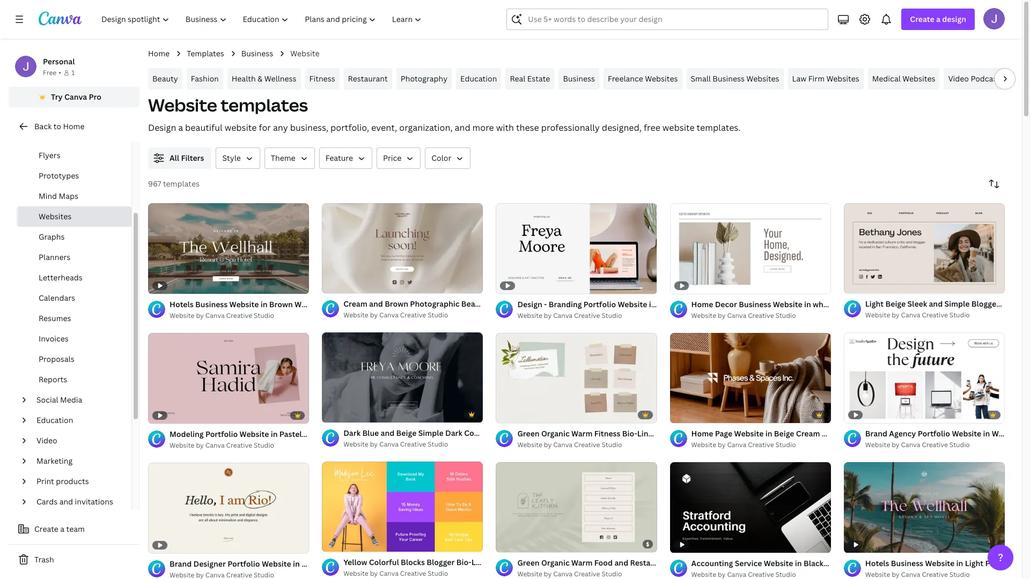 Task type: locate. For each thing, give the bounding box(es) containing it.
home inside home page website in beige cream warm & modern style website by canva creative studio
[[692, 429, 714, 439]]

studio
[[428, 311, 448, 320], [950, 311, 970, 320], [254, 311, 274, 320], [602, 311, 622, 320], [776, 311, 796, 320], [428, 440, 448, 449], [602, 441, 622, 450], [776, 441, 796, 450], [950, 441, 970, 450], [254, 441, 274, 450], [428, 570, 448, 579], [602, 570, 622, 579], [776, 571, 796, 580], [950, 571, 970, 580]]

None search field
[[507, 9, 829, 30]]

back to home link
[[9, 116, 140, 137]]

by inside accounting service website in black and white photographic style website by canva creative studio
[[718, 571, 726, 580]]

restaurant down $
[[631, 558, 671, 569]]

2 vertical spatial home
[[692, 429, 714, 439]]

simple inside dark blue and beige simple dark consultancy portfolio & resume website website by canva creative studio
[[419, 429, 444, 439]]

0 horizontal spatial simple
[[419, 429, 444, 439]]

1 horizontal spatial bio-
[[623, 429, 638, 439]]

white inside hotels business website in brown white modern elegance style website by canva creative studio
[[295, 299, 316, 310]]

and inside 'light beige sleek and simple blogger persona website by canva creative studio'
[[929, 299, 943, 309]]

2 of from the left
[[683, 411, 690, 419]]

2 vertical spatial a
[[60, 524, 64, 535]]

creative inside home page website in beige cream warm & modern style website by canva creative studio
[[748, 441, 774, 450]]

accounting service website in black and white photographic style link
[[692, 558, 934, 570]]

1 vertical spatial modern
[[852, 429, 881, 439]]

1 horizontal spatial website
[[663, 122, 695, 134]]

creative
[[400, 311, 426, 320], [922, 311, 949, 320], [226, 311, 252, 320], [574, 311, 600, 320], [748, 311, 774, 320], [400, 440, 426, 449], [574, 441, 600, 450], [748, 441, 774, 450], [922, 441, 949, 450], [226, 441, 252, 450], [400, 570, 426, 579], [574, 570, 600, 579], [748, 571, 774, 580], [922, 571, 949, 580]]

canva inside dark blue and beige simple dark consultancy portfolio & resume website website by canva creative studio
[[380, 440, 399, 449]]

graphs
[[39, 232, 65, 242]]

green for green organic warm fitness bio-link website
[[518, 429, 540, 439]]

education left real
[[461, 74, 497, 84]]

modern left elegance
[[318, 299, 347, 310]]

a left team
[[60, 524, 64, 535]]

website inside website templates design a beautiful website for any business, portfolio, event, organization, and more with these professionally designed, free website templates.
[[148, 93, 217, 116]]

modern left agency
[[852, 429, 881, 439]]

website by canva creative studio
[[518, 311, 622, 320], [692, 311, 796, 320], [170, 441, 274, 450], [866, 571, 970, 580]]

websites left 'law'
[[747, 74, 780, 84]]

site
[[489, 299, 503, 309]]

0 horizontal spatial bio-
[[457, 558, 472, 568]]

1 horizontal spatial education link
[[456, 68, 502, 90]]

home down the 7
[[692, 429, 714, 439]]

brand left agency
[[866, 429, 888, 439]]

link for fitness
[[638, 429, 653, 439]]

elegance
[[348, 299, 381, 310]]

feature button
[[319, 148, 373, 169]]

create left team
[[34, 524, 58, 535]]

templates for website
[[221, 93, 308, 116]]

1 vertical spatial simple
[[419, 429, 444, 439]]

trash link
[[9, 550, 140, 571]]

website by canva creative studio link for cream and brown photographic beauty site launch website
[[344, 310, 483, 321]]

website by canva creative studio link for light beige sleek and simple blogger persona
[[866, 310, 1005, 321]]

0 horizontal spatial website
[[225, 122, 257, 134]]

2 horizontal spatial 1
[[678, 411, 681, 419]]

2 horizontal spatial white
[[992, 429, 1014, 439]]

modern inside home page website in beige cream warm & modern style website by canva creative studio
[[852, 429, 881, 439]]

pro
[[89, 92, 101, 102]]

1 horizontal spatial portfolio
[[512, 429, 545, 439]]

of inside 'link'
[[683, 411, 690, 419]]

0 horizontal spatial beauty
[[152, 74, 178, 84]]

theme
[[271, 153, 296, 163]]

1 horizontal spatial dark
[[446, 429, 463, 439]]

design
[[943, 14, 967, 24]]

invitations
[[75, 497, 113, 507]]

website by canva creative studio link for accounting service website in black and white photographic style
[[692, 570, 831, 580]]

&
[[258, 74, 263, 84], [546, 429, 551, 439], [845, 429, 850, 439]]

0 horizontal spatial business link
[[241, 48, 273, 60]]

marketing link
[[32, 451, 125, 472]]

social media link
[[32, 390, 125, 411]]

beauty down home link
[[152, 74, 178, 84]]

education down social media
[[37, 416, 73, 426]]

0 horizontal spatial of
[[334, 411, 342, 418]]

0 vertical spatial brand
[[866, 429, 888, 439]]

simple for beige
[[419, 429, 444, 439]]

1 brown from the left
[[385, 299, 409, 309]]

canva inside green organic warm fitness bio-link website website by canva creative studio
[[554, 441, 573, 450]]

0 horizontal spatial cards
[[37, 497, 58, 507]]

1 vertical spatial beauty
[[462, 299, 488, 309]]

1 inside 'link'
[[678, 411, 681, 419]]

1 vertical spatial organic
[[542, 558, 570, 569]]

mind
[[39, 191, 57, 201]]

0 horizontal spatial &
[[258, 74, 263, 84]]

graphs link
[[17, 227, 132, 247]]

brand agency portfolio website in white blac link
[[866, 428, 1031, 440]]

1 vertical spatial education link
[[32, 411, 125, 431]]

2 horizontal spatial bio-
[[672, 558, 687, 569]]

1 vertical spatial white
[[992, 429, 1014, 439]]

1 green from the top
[[518, 429, 540, 439]]

green inside green organic warm food and restaurant bio-link website website by canva creative studio
[[518, 558, 540, 569]]

templates
[[221, 93, 308, 116], [163, 179, 200, 189]]

personal
[[43, 56, 75, 67]]

light
[[866, 299, 884, 309]]

website right free
[[663, 122, 695, 134]]

& inside dark blue and beige simple dark consultancy portfolio & resume website website by canva creative studio
[[546, 429, 551, 439]]

1 vertical spatial education
[[37, 416, 73, 426]]

blogger inside yellow colorful blocks blogger bio-link website website by canva creative studio
[[427, 558, 455, 568]]

cream inside cream and brown photographic beauty site launch website website by canva creative studio
[[344, 299, 368, 309]]

1 left 5
[[330, 411, 333, 418]]

planners link
[[17, 247, 132, 268]]

hotels
[[170, 299, 194, 310]]

1 horizontal spatial blogger
[[972, 299, 1000, 309]]

beauty
[[152, 74, 178, 84], [462, 299, 488, 309]]

studio inside 'light beige sleek and simple blogger persona website by canva creative studio'
[[950, 311, 970, 320]]

portfolio
[[512, 429, 545, 439], [918, 429, 951, 439], [228, 559, 260, 569]]

education for bottommost education link
[[37, 416, 73, 426]]

warm inside home page website in beige cream warm & modern style website by canva creative studio
[[822, 429, 843, 439]]

video podcast website
[[949, 74, 1031, 84]]

1 horizontal spatial photographic
[[865, 559, 914, 569]]

1 right •
[[71, 68, 75, 77]]

& inside home page website in beige cream warm & modern style website by canva creative studio
[[845, 429, 850, 439]]

2 brown from the left
[[269, 299, 293, 310]]

health
[[232, 74, 256, 84]]

1 horizontal spatial 1
[[330, 411, 333, 418]]

style
[[222, 153, 241, 163], [383, 299, 402, 310], [883, 429, 901, 439], [916, 559, 934, 569], [423, 559, 442, 569]]

cream and brown photographic beauty site launch website website by canva creative studio
[[344, 299, 563, 320]]

in inside home page website in beige cream warm & modern style website by canva creative studio
[[766, 429, 773, 439]]

beauty link
[[148, 68, 182, 90]]

brand designer portfolio website in beige black bronze warm classic style link
[[170, 559, 442, 570]]

1 vertical spatial blogger
[[427, 558, 455, 568]]

fitness right resume
[[595, 429, 621, 439]]

dark blue and beige simple dark consultancy portfolio & resume website link
[[344, 428, 613, 440]]

0 horizontal spatial restaurant
[[348, 74, 388, 84]]

0 vertical spatial education
[[461, 74, 497, 84]]

a for team
[[60, 524, 64, 535]]

1 horizontal spatial education
[[461, 74, 497, 84]]

style button
[[216, 148, 260, 169]]

link inside green organic warm fitness bio-link website website by canva creative studio
[[638, 429, 653, 439]]

dark left consultancy
[[446, 429, 463, 439]]

photographic inside accounting service website in black and white photographic style website by canva creative studio
[[865, 559, 914, 569]]

education link left real
[[456, 68, 502, 90]]

0 vertical spatial home
[[148, 48, 170, 59]]

0 horizontal spatial modern
[[318, 299, 347, 310]]

1 horizontal spatial brown
[[385, 299, 409, 309]]

1 horizontal spatial fitness
[[595, 429, 621, 439]]

blogger
[[972, 299, 1000, 309], [427, 558, 455, 568]]

create for create a design
[[911, 14, 935, 24]]

creative inside yellow colorful blocks blogger bio-link website website by canva creative studio
[[400, 570, 426, 579]]

organic for green organic warm fitness bio-link website
[[542, 429, 570, 439]]

0 horizontal spatial white
[[295, 299, 316, 310]]

video
[[949, 74, 970, 84], [37, 436, 57, 446]]

portfolio for brand agency portfolio website in white blac website by canva creative studio
[[918, 429, 951, 439]]

green for green organic warm food and restaurant bio-link website
[[518, 558, 540, 569]]

website inside 'light beige sleek and simple blogger persona website by canva creative studio'
[[866, 311, 891, 320]]

1 horizontal spatial business link
[[559, 68, 600, 90]]

home up the beauty link
[[148, 48, 170, 59]]

0 horizontal spatial templates
[[163, 179, 200, 189]]

2 vertical spatial white
[[841, 559, 863, 569]]

0 vertical spatial modern
[[318, 299, 347, 310]]

bio- inside yellow colorful blocks blogger bio-link website website by canva creative studio
[[457, 558, 472, 568]]

light beige sleek and simple blogger personal website image
[[844, 203, 1005, 294]]

website inside video podcast website link
[[1003, 74, 1031, 84]]

0 horizontal spatial home
[[63, 121, 85, 132]]

business link right 'estate'
[[559, 68, 600, 90]]

0 horizontal spatial brand
[[170, 559, 192, 569]]

dark blue and beige simple dark consultancy portfolio & resume website website by canva creative studio
[[344, 429, 613, 449]]

1 horizontal spatial of
[[683, 411, 690, 419]]

1 vertical spatial templates
[[163, 179, 200, 189]]

hotels business website in brown white modern elegance style website by canva creative studio
[[170, 299, 402, 320]]

1 horizontal spatial white
[[841, 559, 863, 569]]

0 vertical spatial templates
[[221, 93, 308, 116]]

estate
[[528, 74, 550, 84]]

1 horizontal spatial video
[[949, 74, 970, 84]]

1 vertical spatial photographic
[[865, 559, 914, 569]]

freelance websites
[[608, 74, 678, 84]]

2 horizontal spatial portfolio
[[918, 429, 951, 439]]

color
[[432, 153, 452, 163]]

1 vertical spatial home
[[63, 121, 85, 132]]

education link
[[456, 68, 502, 90], [32, 411, 125, 431]]

1 vertical spatial business link
[[559, 68, 600, 90]]

0 horizontal spatial cream
[[344, 299, 368, 309]]

social
[[37, 395, 58, 405]]

a for design
[[937, 14, 941, 24]]

portfolio inside brand agency portfolio website in white blac website by canva creative studio
[[918, 429, 951, 439]]

print products link
[[32, 472, 125, 492]]

0 vertical spatial restaurant
[[348, 74, 388, 84]]

2 organic from the top
[[542, 558, 570, 569]]

link inside yellow colorful blocks blogger bio-link website website by canva creative studio
[[472, 558, 487, 568]]

page
[[715, 429, 733, 439]]

0 vertical spatial blogger
[[972, 299, 1000, 309]]

in inside hotels business website in brown white modern elegance style website by canva creative studio
[[261, 299, 268, 310]]

portfolio left resume
[[512, 429, 545, 439]]

fashion link
[[187, 68, 223, 90]]

1 horizontal spatial cream
[[797, 429, 820, 439]]

resume
[[553, 429, 582, 439]]

bio- inside green organic warm fitness bio-link website website by canva creative studio
[[623, 429, 638, 439]]

0 vertical spatial video
[[949, 74, 970, 84]]

brand inside brand agency portfolio website in white blac website by canva creative studio
[[866, 429, 888, 439]]

business inside hotels business website in brown white modern elegance style website by canva creative studio
[[195, 299, 228, 310]]

0 vertical spatial cards
[[72, 130, 94, 140]]

a
[[937, 14, 941, 24], [178, 122, 183, 134], [60, 524, 64, 535]]

portfolio right designer
[[228, 559, 260, 569]]

0 vertical spatial photographic
[[410, 299, 460, 309]]

templates
[[187, 48, 224, 59]]

0 vertical spatial green
[[518, 429, 540, 439]]

1 horizontal spatial black
[[804, 559, 824, 569]]

and inside dark blue and beige simple dark consultancy portfolio & resume website website by canva creative studio
[[381, 429, 395, 439]]

1 vertical spatial fitness
[[595, 429, 621, 439]]

and inside green organic warm food and restaurant bio-link website website by canva creative studio
[[615, 558, 629, 569]]

try
[[51, 92, 63, 102]]

education link down media
[[32, 411, 125, 431]]

brand left designer
[[170, 559, 192, 569]]

0 horizontal spatial a
[[60, 524, 64, 535]]

flyers link
[[17, 145, 132, 166]]

wellness
[[265, 74, 297, 84]]

blogger right blocks
[[427, 558, 455, 568]]

2 website from the left
[[663, 122, 695, 134]]

fitness right wellness
[[310, 74, 335, 84]]

link for blogger
[[472, 558, 487, 568]]

beige inside home page website in beige cream warm & modern style website by canva creative studio
[[775, 429, 795, 439]]

0 vertical spatial simple
[[945, 299, 970, 309]]

create left design
[[911, 14, 935, 24]]

blogger left persona at bottom
[[972, 299, 1000, 309]]

0 horizontal spatial portfolio
[[228, 559, 260, 569]]

0 vertical spatial create
[[911, 14, 935, 24]]

a left design
[[937, 14, 941, 24]]

templates down all filters button at left top
[[163, 179, 200, 189]]

portfolio right agency
[[918, 429, 951, 439]]

bio- for fitness
[[623, 429, 638, 439]]

white for modern
[[295, 299, 316, 310]]

0 horizontal spatial link
[[472, 558, 487, 568]]

0 horizontal spatial education link
[[32, 411, 125, 431]]

1 vertical spatial video
[[37, 436, 57, 446]]

home right 'to'
[[63, 121, 85, 132]]

website by canva creative studio link for hotels business website in brown white modern elegance style
[[170, 311, 309, 321]]

yellow
[[344, 558, 367, 568]]

studio inside yellow colorful blocks blogger bio-link website website by canva creative studio
[[428, 570, 448, 579]]

black inside accounting service website in black and white photographic style website by canva creative studio
[[804, 559, 824, 569]]

0 vertical spatial fitness
[[310, 74, 335, 84]]

creative inside cream and brown photographic beauty site launch website website by canva creative studio
[[400, 311, 426, 320]]

simple
[[945, 299, 970, 309], [419, 429, 444, 439]]

Search search field
[[528, 9, 822, 30]]

templates up for
[[221, 93, 308, 116]]

0 vertical spatial business link
[[241, 48, 273, 60]]

link inside green organic warm food and restaurant bio-link website website by canva creative studio
[[687, 558, 703, 569]]

1 vertical spatial create
[[34, 524, 58, 535]]

creative inside brand agency portfolio website in white blac website by canva creative studio
[[922, 441, 949, 450]]

0 horizontal spatial video
[[37, 436, 57, 446]]

templates inside website templates design a beautiful website for any business, portfolio, event, organization, and more with these professionally designed, free website templates.
[[221, 93, 308, 116]]

0 horizontal spatial 1
[[71, 68, 75, 77]]

video up marketing
[[37, 436, 57, 446]]

2 horizontal spatial home
[[692, 429, 714, 439]]

website by canva creative studio link for green organic warm fitness bio-link website
[[518, 440, 657, 451]]

beauty inside cream and brown photographic beauty site launch website website by canva creative studio
[[462, 299, 488, 309]]

video left podcast
[[949, 74, 970, 84]]

food
[[595, 558, 613, 569]]

photography link
[[397, 68, 452, 90]]

simple inside 'light beige sleek and simple blogger persona website by canva creative studio'
[[945, 299, 970, 309]]

bronze
[[346, 559, 371, 569]]

0 vertical spatial organic
[[542, 429, 570, 439]]

1 vertical spatial restaurant
[[631, 558, 671, 569]]

0 horizontal spatial brown
[[269, 299, 293, 310]]

0 horizontal spatial fitness
[[310, 74, 335, 84]]

green organic warm fitness bio-link website website by canva creative studio
[[518, 429, 684, 450]]

of left the 7
[[683, 411, 690, 419]]

and
[[455, 122, 471, 134], [369, 299, 383, 309], [929, 299, 943, 309], [381, 429, 395, 439], [59, 497, 73, 507], [615, 558, 629, 569], [826, 559, 840, 569]]

create a team
[[34, 524, 85, 535]]

planners
[[39, 252, 70, 263]]

restaurant right fitness link
[[348, 74, 388, 84]]

law firm websites
[[793, 74, 860, 84]]

white inside accounting service website in black and white photographic style website by canva creative studio
[[841, 559, 863, 569]]

yellow colorful blocks blogger bio-link website website by canva creative studio
[[344, 558, 518, 579]]

law
[[793, 74, 807, 84]]

back to home
[[34, 121, 85, 132]]

black
[[804, 559, 824, 569], [324, 559, 344, 569]]

1 vertical spatial a
[[178, 122, 183, 134]]

beauty left site
[[462, 299, 488, 309]]

a inside dropdown button
[[937, 14, 941, 24]]

cards down print on the bottom left of page
[[37, 497, 58, 507]]

creative inside dark blue and beige simple dark consultancy portfolio & resume website website by canva creative studio
[[400, 440, 426, 449]]

white inside brand agency portfolio website in white blac website by canva creative studio
[[992, 429, 1014, 439]]

beige inside dark blue and beige simple dark consultancy portfolio & resume website website by canva creative studio
[[397, 429, 417, 439]]

website by canva creative studio link for green organic warm food and restaurant bio-link website
[[518, 570, 657, 580]]

of left 5
[[334, 411, 342, 418]]

home page website in beige cream warm & modern style image
[[670, 333, 831, 424]]

price
[[383, 153, 402, 163]]

create inside dropdown button
[[911, 14, 935, 24]]

creative inside hotels business website in brown white modern elegance style website by canva creative studio
[[226, 311, 252, 320]]

consultancy
[[464, 429, 510, 439]]

media
[[60, 395, 82, 405]]

website left for
[[225, 122, 257, 134]]

education
[[461, 74, 497, 84], [37, 416, 73, 426]]

website
[[225, 122, 257, 134], [663, 122, 695, 134]]

Sort by button
[[984, 173, 1005, 195]]

of for home page website in beige cream warm & modern style
[[683, 411, 690, 419]]

0 horizontal spatial photographic
[[410, 299, 460, 309]]

0 horizontal spatial dark
[[344, 429, 361, 439]]

1 of from the left
[[334, 411, 342, 418]]

in for accounting service website in black and white photographic style
[[795, 559, 802, 569]]

0 vertical spatial a
[[937, 14, 941, 24]]

studio inside dark blue and beige simple dark consultancy portfolio & resume website website by canva creative studio
[[428, 440, 448, 449]]

style inside hotels business website in brown white modern elegance style website by canva creative studio
[[383, 299, 402, 310]]

firm
[[809, 74, 825, 84]]

organic inside green organic warm fitness bio-link website website by canva creative studio
[[542, 429, 570, 439]]

0 horizontal spatial blogger
[[427, 558, 455, 568]]

green organic warm fitness bio-link website image
[[496, 333, 657, 424]]

products
[[56, 477, 89, 487]]

theme button
[[265, 148, 315, 169]]

business link up health & wellness
[[241, 48, 273, 60]]

0 horizontal spatial create
[[34, 524, 58, 535]]

2 horizontal spatial link
[[687, 558, 703, 569]]

1 horizontal spatial modern
[[852, 429, 881, 439]]

2 green from the top
[[518, 558, 540, 569]]

1 horizontal spatial restaurant
[[631, 558, 671, 569]]

by inside yellow colorful blocks blogger bio-link website website by canva creative studio
[[370, 570, 378, 579]]

1 left the 7
[[678, 411, 681, 419]]

1 horizontal spatial brand
[[866, 429, 888, 439]]

1 horizontal spatial home
[[148, 48, 170, 59]]

1 horizontal spatial &
[[546, 429, 551, 439]]

0 horizontal spatial education
[[37, 416, 73, 426]]

organic inside green organic warm food and restaurant bio-link website website by canva creative studio
[[542, 558, 570, 569]]

by inside cream and brown photographic beauty site launch website website by canva creative studio
[[370, 311, 378, 320]]

organic
[[542, 429, 570, 439], [542, 558, 570, 569]]

2 horizontal spatial &
[[845, 429, 850, 439]]

1 vertical spatial brand
[[170, 559, 192, 569]]

cards up flyers link
[[72, 130, 94, 140]]

a right design
[[178, 122, 183, 134]]

1 vertical spatial cards
[[37, 497, 58, 507]]

in for home page website in beige cream warm & modern style
[[766, 429, 773, 439]]

in inside accounting service website in black and white photographic style website by canva creative studio
[[795, 559, 802, 569]]

dark left the blue
[[344, 429, 361, 439]]

1 organic from the top
[[542, 429, 570, 439]]

green inside green organic warm fitness bio-link website website by canva creative studio
[[518, 429, 540, 439]]

home for home
[[148, 48, 170, 59]]

1 horizontal spatial templates
[[221, 93, 308, 116]]

website
[[291, 48, 320, 59], [1003, 74, 1031, 84], [148, 93, 217, 116], [534, 299, 563, 309], [230, 299, 259, 310], [344, 311, 369, 320], [866, 311, 891, 320], [170, 311, 195, 320], [518, 311, 543, 320], [692, 311, 717, 320], [584, 429, 613, 439], [655, 429, 684, 439], [735, 429, 764, 439], [953, 429, 982, 439], [344, 440, 369, 449], [518, 441, 543, 450], [692, 441, 717, 450], [866, 441, 891, 450], [170, 441, 195, 450], [489, 558, 518, 568], [704, 558, 734, 569], [764, 559, 794, 569], [262, 559, 291, 569], [344, 570, 369, 579], [518, 570, 543, 579], [692, 571, 717, 580], [866, 571, 891, 580]]

967 templates
[[148, 179, 200, 189]]

dark
[[344, 429, 361, 439], [446, 429, 463, 439]]

a inside button
[[60, 524, 64, 535]]

websites right 'firm'
[[827, 74, 860, 84]]



Task type: describe. For each thing, give the bounding box(es) containing it.
real estate
[[510, 74, 550, 84]]

dark blue and beige simple dark consultancy portfolio & resume website image
[[322, 333, 483, 423]]

team
[[66, 524, 85, 535]]

1 of 7 link
[[670, 333, 831, 424]]

2 dark from the left
[[446, 429, 463, 439]]

white for blac
[[992, 429, 1014, 439]]

0 horizontal spatial black
[[324, 559, 344, 569]]

canva inside try canva pro button
[[64, 92, 87, 102]]

filters
[[181, 153, 204, 163]]

all filters button
[[148, 148, 212, 169]]

website by canva creative studio link for home page website in beige cream warm & modern style
[[692, 440, 831, 451]]

and inside cream and brown photographic beauty site launch website website by canva creative studio
[[369, 299, 383, 309]]

by inside green organic warm food and restaurant bio-link website website by canva creative studio
[[544, 570, 552, 579]]

mind maps link
[[17, 186, 132, 207]]

freelance
[[608, 74, 644, 84]]

modern inside hotels business website in brown white modern elegance style website by canva creative studio
[[318, 299, 347, 310]]

creative inside green organic warm fitness bio-link website website by canva creative studio
[[574, 441, 600, 450]]

creative inside 'light beige sleek and simple blogger persona website by canva creative studio'
[[922, 311, 949, 320]]

studio inside hotels business website in brown white modern elegance style website by canva creative studio
[[254, 311, 274, 320]]

templates for 967
[[163, 179, 200, 189]]

price button
[[377, 148, 421, 169]]

by inside hotels business website in brown white modern elegance style website by canva creative studio
[[196, 311, 204, 320]]

home link
[[148, 48, 170, 60]]

accounting
[[692, 559, 733, 569]]

fitness link
[[305, 68, 340, 90]]

letterheads link
[[17, 268, 132, 288]]

by inside 'light beige sleek and simple blogger persona website by canva creative studio'
[[892, 311, 900, 320]]

canva inside 'light beige sleek and simple blogger persona website by canva creative studio'
[[902, 311, 921, 320]]

yellow colorful blocks blogger bio-link website link
[[344, 557, 518, 569]]

portfolio for brand designer portfolio website in beige black bronze warm classic style
[[228, 559, 260, 569]]

designer
[[194, 559, 226, 569]]

cream inside home page website in beige cream warm & modern style website by canva creative studio
[[797, 429, 820, 439]]

beige inside 'light beige sleek and simple blogger persona website by canva creative studio'
[[886, 299, 906, 309]]

beautiful
[[185, 122, 223, 134]]

small business websites
[[691, 74, 780, 84]]

medical
[[873, 74, 901, 84]]

1 for home
[[678, 411, 681, 419]]

studio inside accounting service website in black and white photographic style website by canva creative studio
[[776, 571, 796, 580]]

business,
[[290, 122, 329, 134]]

free •
[[43, 68, 61, 77]]

canva inside brand agency portfolio website in white blac website by canva creative studio
[[902, 441, 921, 450]]

website inside 'brand designer portfolio website in beige black bronze warm classic style' link
[[262, 559, 291, 569]]

education for the top education link
[[461, 74, 497, 84]]

brown inside cream and brown photographic beauty site launch website website by canva creative studio
[[385, 299, 409, 309]]

canva inside hotels business website in brown white modern elegance style website by canva creative studio
[[205, 311, 225, 320]]

health & wellness link
[[227, 68, 301, 90]]

accounting service website in black and white photographic style website by canva creative studio
[[692, 559, 934, 580]]

real estate link
[[506, 68, 555, 90]]

website by canva creative studio link for dark blue and beige simple dark consultancy portfolio & resume website
[[344, 440, 483, 451]]

blac
[[1016, 429, 1031, 439]]

resumes link
[[17, 309, 132, 329]]

simple for and
[[945, 299, 970, 309]]

a inside website templates design a beautiful website for any business, portfolio, event, organization, and more with these professionally designed, free website templates.
[[178, 122, 183, 134]]

medical websites
[[873, 74, 936, 84]]

•
[[59, 68, 61, 77]]

light beige sleek and simple blogger persona link
[[866, 299, 1031, 310]]

green organic warm food and restaurant bio-link website image
[[496, 463, 657, 553]]

invoices
[[39, 334, 69, 344]]

video link
[[32, 431, 125, 451]]

canva inside home page website in beige cream warm & modern style website by canva creative studio
[[728, 441, 747, 450]]

maps
[[59, 191, 78, 201]]

video for video podcast website
[[949, 74, 970, 84]]

creative inside accounting service website in black and white photographic style website by canva creative studio
[[748, 571, 774, 580]]

by inside brand agency portfolio website in white blac website by canva creative studio
[[892, 441, 900, 450]]

launch
[[505, 299, 532, 309]]

warm inside green organic warm food and restaurant bio-link website website by canva creative studio
[[572, 558, 593, 569]]

freelance websites link
[[604, 68, 683, 90]]

cream and brown photographic beauty site launch website image
[[322, 203, 483, 294]]

calendars link
[[17, 288, 132, 309]]

967
[[148, 179, 161, 189]]

blocks
[[401, 558, 425, 568]]

websites right medical
[[903, 74, 936, 84]]

sleek
[[908, 299, 928, 309]]

green organic warm fitness bio-link website link
[[518, 428, 684, 440]]

1 of 5
[[330, 411, 348, 418]]

studio inside home page website in beige cream warm & modern style website by canva creative studio
[[776, 441, 796, 450]]

websites down mind maps
[[39, 212, 72, 222]]

mind maps
[[39, 191, 78, 201]]

and inside website templates design a beautiful website for any business, portfolio, event, organization, and more with these professionally designed, free website templates.
[[455, 122, 471, 134]]

templates.
[[697, 122, 741, 134]]

bio- inside green organic warm food and restaurant bio-link website website by canva creative studio
[[672, 558, 687, 569]]

in for hotels business website in brown white modern elegance style
[[261, 299, 268, 310]]

canva inside green organic warm food and restaurant bio-link website website by canva creative studio
[[554, 570, 573, 579]]

brown inside hotels business website in brown white modern elegance style website by canva creative studio
[[269, 299, 293, 310]]

video for video
[[37, 436, 57, 446]]

green organic warm food and restaurant bio-link website link
[[518, 558, 734, 570]]

for
[[259, 122, 271, 134]]

brand for brand designer portfolio website in beige black bronze warm classic style
[[170, 559, 192, 569]]

calendars
[[39, 293, 75, 303]]

canva inside cream and brown photographic beauty site launch website website by canva creative studio
[[380, 311, 399, 320]]

studio inside brand agency portfolio website in white blac website by canva creative studio
[[950, 441, 970, 450]]

organization,
[[400, 122, 453, 134]]

bio- for blogger
[[457, 558, 472, 568]]

1 website from the left
[[225, 122, 257, 134]]

1 horizontal spatial cards
[[72, 130, 94, 140]]

restaurant inside green organic warm food and restaurant bio-link website website by canva creative studio
[[631, 558, 671, 569]]

creative inside green organic warm food and restaurant bio-link website website by canva creative studio
[[574, 570, 600, 579]]

hotels business website in brown white modern elegance style link
[[170, 299, 402, 311]]

in inside brand agency portfolio website in white blac website by canva creative studio
[[984, 429, 991, 439]]

proposals
[[39, 354, 74, 365]]

website by canva creative studio link for brand agency portfolio website in white blac
[[866, 440, 1005, 451]]

warm inside green organic warm fitness bio-link website website by canva creative studio
[[572, 429, 593, 439]]

photographic inside cream and brown photographic beauty site launch website website by canva creative studio
[[410, 299, 460, 309]]

of for dark blue and beige simple dark consultancy portfolio & resume website
[[334, 411, 342, 418]]

website by canva creative studio link for yellow colorful blocks blogger bio-link website
[[344, 569, 483, 580]]

create a design
[[911, 14, 967, 24]]

business cards link
[[17, 125, 132, 145]]

create a design button
[[902, 9, 975, 30]]

top level navigation element
[[94, 9, 431, 30]]

by inside home page website in beige cream warm & modern style website by canva creative studio
[[718, 441, 726, 450]]

1 dark from the left
[[344, 429, 361, 439]]

style inside accounting service website in black and white photographic style website by canva creative studio
[[916, 559, 934, 569]]

green organic warm food and restaurant bio-link website website by canva creative studio
[[518, 558, 734, 579]]

brand designer portfolio website in beige black bronze warm classic style
[[170, 559, 442, 569]]

fashion
[[191, 74, 219, 84]]

5
[[344, 411, 348, 418]]

by inside green organic warm fitness bio-link website website by canva creative studio
[[544, 441, 552, 450]]

jacob simon image
[[984, 8, 1005, 30]]

yellow colorful blocks blogger bio-link website image
[[322, 462, 483, 553]]

resumes
[[39, 314, 71, 324]]

trash
[[34, 555, 54, 565]]

style inside "button"
[[222, 153, 241, 163]]

free
[[644, 122, 661, 134]]

0 vertical spatial education link
[[456, 68, 502, 90]]

by inside dark blue and beige simple dark consultancy portfolio & resume website website by canva creative studio
[[370, 440, 378, 449]]

canva inside accounting service website in black and white photographic style website by canva creative studio
[[728, 571, 747, 580]]

proposals link
[[17, 349, 132, 370]]

service
[[735, 559, 762, 569]]

cream and brown photographic beauty site launch website link
[[344, 299, 563, 310]]

social media
[[37, 395, 82, 405]]

podcast
[[971, 74, 1001, 84]]

brand for brand agency portfolio website in white blac website by canva creative studio
[[866, 429, 888, 439]]

business cards
[[39, 130, 94, 140]]

portfolio inside dark blue and beige simple dark consultancy portfolio & resume website website by canva creative studio
[[512, 429, 545, 439]]

1 for dark
[[330, 411, 333, 418]]

fitness inside green organic warm fitness bio-link website website by canva creative studio
[[595, 429, 621, 439]]

websites right freelance
[[645, 74, 678, 84]]

try canva pro button
[[9, 87, 140, 107]]

video podcast website link
[[945, 68, 1031, 90]]

home for home page website in beige cream warm & modern style website by canva creative studio
[[692, 429, 714, 439]]

style inside home page website in beige cream warm & modern style website by canva creative studio
[[883, 429, 901, 439]]

website templates design a beautiful website for any business, portfolio, event, organization, and more with these professionally designed, free website templates.
[[148, 93, 741, 134]]

more
[[473, 122, 494, 134]]

these
[[516, 122, 539, 134]]

studio inside green organic warm food and restaurant bio-link website website by canva creative studio
[[602, 570, 622, 579]]

studio inside green organic warm fitness bio-link website website by canva creative studio
[[602, 441, 622, 450]]

create for create a team
[[34, 524, 58, 535]]

restaurant link
[[344, 68, 392, 90]]

canva inside yellow colorful blocks blogger bio-link website website by canva creative studio
[[380, 570, 399, 579]]

organic for green organic warm food and restaurant bio-link website
[[542, 558, 570, 569]]

1 of 7
[[678, 411, 695, 419]]

agency
[[890, 429, 917, 439]]

cards and invitations
[[37, 497, 113, 507]]

all filters
[[170, 153, 204, 163]]

law firm websites link
[[788, 68, 864, 90]]

feature
[[326, 153, 353, 163]]

0 vertical spatial beauty
[[152, 74, 178, 84]]

and inside accounting service website in black and white photographic style website by canva creative studio
[[826, 559, 840, 569]]

blogger inside 'light beige sleek and simple blogger persona website by canva creative studio'
[[972, 299, 1000, 309]]

brand agency portfolio website in white blac website by canva creative studio
[[866, 429, 1031, 450]]

small business websites link
[[687, 68, 784, 90]]

studio inside cream and brown photographic beauty site launch website website by canva creative studio
[[428, 311, 448, 320]]



Task type: vqa. For each thing, say whether or not it's contained in the screenshot.
on to the top
no



